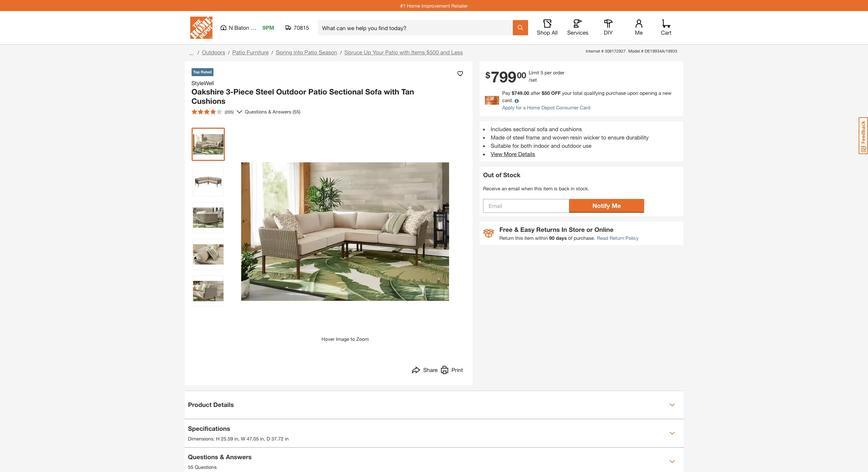 Task type: locate. For each thing, give the bounding box(es) containing it.
1 caret image from the top
[[669, 403, 675, 408]]

/
[[198, 50, 199, 55], [228, 50, 230, 55], [272, 50, 273, 55], [340, 50, 342, 55]]

home right #1
[[407, 3, 420, 8]]

0 vertical spatial with
[[400, 49, 410, 55]]

to right wicker
[[601, 134, 606, 141]]

9pm
[[263, 24, 274, 31]]

of right out
[[496, 171, 502, 179]]

within
[[535, 235, 548, 241]]

item left is
[[543, 186, 553, 192]]

,
[[238, 436, 240, 442], [264, 436, 265, 442]]

for down info image
[[516, 105, 522, 111]]

includes sectional sofa and cushions made of steel frame and woven resin wicker to ensure durability suitable for both indoor and outdoor use view more details
[[491, 126, 649, 157]]

0 vertical spatial home
[[407, 3, 420, 8]]

me inside button
[[612, 202, 621, 210]]

shop all
[[537, 29, 558, 36]]

with left "tan"
[[384, 87, 399, 96]]

1 vertical spatial questions
[[188, 454, 218, 461]]

1 vertical spatial to
[[351, 336, 355, 342]]

0 horizontal spatial answers
[[226, 454, 252, 461]]

1 vertical spatial this
[[515, 235, 523, 241]]

1 horizontal spatial answers
[[273, 109, 291, 115]]

90
[[549, 235, 555, 241]]

1 horizontal spatial return
[[610, 235, 624, 241]]

and
[[440, 49, 450, 55], [549, 126, 558, 133], [542, 134, 551, 141], [551, 143, 560, 149]]

of right days
[[568, 235, 572, 241]]

patio right outdoor
[[308, 87, 327, 96]]

a inside your total qualifying purchase upon opening a new card.
[[659, 90, 661, 96]]

durability
[[626, 134, 649, 141]]

a down the 749.00
[[523, 105, 526, 111]]

caret image
[[669, 403, 675, 408], [669, 431, 675, 437], [669, 459, 675, 465]]

me right the notify
[[612, 202, 621, 210]]

1 vertical spatial a
[[523, 105, 526, 111]]

0 vertical spatial answers
[[273, 109, 291, 115]]

1 horizontal spatial ,
[[264, 436, 265, 442]]

me up model
[[635, 29, 643, 36]]

to left the zoom
[[351, 336, 355, 342]]

# right internet
[[601, 49, 604, 54]]

25.59
[[221, 436, 233, 442]]

n baton rouge
[[229, 24, 267, 31]]

2 vertical spatial questions
[[195, 465, 217, 471]]

me
[[635, 29, 643, 36], [612, 202, 621, 210]]

in
[[571, 186, 575, 192], [234, 436, 238, 442], [260, 436, 264, 442], [285, 436, 289, 442]]

50
[[545, 90, 550, 96]]

0 horizontal spatial return
[[500, 235, 514, 241]]

1 horizontal spatial item
[[543, 186, 553, 192]]

1 horizontal spatial a
[[659, 90, 661, 96]]

1 horizontal spatial to
[[601, 134, 606, 141]]

00
[[517, 70, 526, 80]]

/ right outdoors
[[228, 50, 230, 55]]

1 vertical spatial details
[[213, 401, 234, 409]]

1 vertical spatial home
[[527, 105, 540, 111]]

qualifying
[[584, 90, 605, 96]]

0 horizontal spatial home
[[407, 3, 420, 8]]

3-
[[226, 87, 233, 96]]

stylewell de19934a 19933 40.2 image
[[193, 203, 223, 233]]

2 , from the left
[[264, 436, 265, 442]]

the home depot logo image
[[190, 17, 212, 39]]

info image
[[515, 99, 519, 103]]

a left new
[[659, 90, 661, 96]]

and up woven
[[549, 126, 558, 133]]

# right model
[[641, 49, 644, 54]]

outdoor
[[276, 87, 306, 96]]

70815 button
[[285, 24, 309, 31]]

patio furniture link
[[232, 49, 269, 55]]

2 return from the left
[[610, 235, 624, 241]]

0 horizontal spatial &
[[220, 454, 224, 461]]

in
[[562, 226, 567, 234]]

47.05
[[247, 436, 259, 442]]

services button
[[567, 19, 589, 36]]

for up view more details link
[[513, 143, 519, 149]]

$ 799 00 limit 5 per order /set
[[486, 68, 565, 86]]

0 vertical spatial details
[[518, 151, 535, 157]]

1 vertical spatial with
[[384, 87, 399, 96]]

retailer
[[451, 3, 468, 8]]

caret image inside the "product details" button
[[669, 403, 675, 408]]

0 horizontal spatial me
[[612, 202, 621, 210]]

patio inside stylewell oakshire 3-piece steel outdoor patio sectional sofa with tan cushions
[[308, 87, 327, 96]]

1 / from the left
[[198, 50, 199, 55]]

& inside free & easy returns in store or online return this item within 90 days of purchase. read return policy
[[514, 226, 519, 234]]

with left items at left
[[400, 49, 410, 55]]

3 caret image from the top
[[669, 459, 675, 465]]

1 horizontal spatial details
[[518, 151, 535, 157]]

questions for questions & answers (55)
[[245, 109, 267, 115]]

1 vertical spatial item
[[524, 235, 534, 241]]

answers inside questions & answers 55 questions
[[226, 454, 252, 461]]

55
[[188, 465, 193, 471]]

purchase
[[606, 90, 626, 96]]

/ right ...
[[198, 50, 199, 55]]

pay
[[502, 90, 510, 96]]

this right when at the top
[[534, 186, 542, 192]]

0 horizontal spatial to
[[351, 336, 355, 342]]

& down the steel
[[268, 109, 271, 115]]

(55)
[[293, 109, 300, 115]]

more
[[504, 151, 517, 157]]

frame
[[526, 134, 540, 141]]

icon image
[[483, 229, 494, 238]]

spruce up your patio with items $500 and less link
[[345, 49, 463, 55]]

return right read
[[610, 235, 624, 241]]

oakshire
[[191, 87, 224, 96]]

& inside questions & answers 55 questions
[[220, 454, 224, 461]]

$ left 799
[[486, 70, 490, 80]]

improvement
[[421, 3, 450, 8]]

1 vertical spatial of
[[496, 171, 502, 179]]

/ left the "spruce"
[[340, 50, 342, 55]]

0 vertical spatial caret image
[[669, 403, 675, 408]]

0 horizontal spatial #
[[601, 49, 604, 54]]

1 , from the left
[[238, 436, 240, 442]]

email
[[508, 186, 520, 192]]

1 vertical spatial me
[[612, 202, 621, 210]]

details right the product at bottom
[[213, 401, 234, 409]]

2 horizontal spatial &
[[514, 226, 519, 234]]

piece
[[233, 87, 254, 96]]

return
[[500, 235, 514, 241], [610, 235, 624, 241]]

stylewell de19934a 19933 e1.1 image
[[193, 166, 223, 196]]

specifications
[[188, 425, 230, 433]]

an
[[502, 186, 507, 192]]

new
[[663, 90, 672, 96]]

$500
[[427, 49, 439, 55]]

answers down w
[[226, 454, 252, 461]]

return down free
[[500, 235, 514, 241]]

includes
[[491, 126, 512, 133]]

0 vertical spatial &
[[268, 109, 271, 115]]

Email email field
[[483, 199, 569, 213]]

spruce
[[345, 49, 362, 55]]

2 horizontal spatial of
[[568, 235, 572, 241]]

(205) button
[[189, 106, 237, 117]]

diy button
[[597, 19, 620, 36]]

this down easy
[[515, 235, 523, 241]]

0 vertical spatial this
[[534, 186, 542, 192]]

caret image for specifications
[[669, 431, 675, 437]]

off
[[551, 90, 561, 96]]

1 vertical spatial answers
[[226, 454, 252, 461]]

cart link
[[659, 19, 674, 36]]

37.72
[[271, 436, 284, 442]]

0 vertical spatial me
[[635, 29, 643, 36]]

view more details link
[[491, 151, 535, 157]]

item down easy
[[524, 235, 534, 241]]

answers
[[273, 109, 291, 115], [226, 454, 252, 461]]

made
[[491, 134, 505, 141]]

What can we help you find today? search field
[[322, 20, 512, 35]]

& right free
[[514, 226, 519, 234]]

home left depot
[[527, 105, 540, 111]]

1 horizontal spatial me
[[635, 29, 643, 36]]

0 horizontal spatial this
[[515, 235, 523, 241]]

#
[[601, 49, 604, 54], [641, 49, 644, 54]]

stylewell
[[191, 80, 214, 86]]

2 caret image from the top
[[669, 431, 675, 437]]

0 vertical spatial a
[[659, 90, 661, 96]]

free & easy returns in store or online return this item within 90 days of purchase. read return policy
[[500, 226, 639, 241]]

1 horizontal spatial of
[[506, 134, 511, 141]]

read return policy link
[[597, 235, 639, 242]]

$ right after
[[542, 90, 545, 96]]

1 vertical spatial &
[[514, 226, 519, 234]]

and inside ... / outdoors / patio furniture / spring into patio season / spruce up your patio with items $500 and less
[[440, 49, 450, 55]]

2 vertical spatial of
[[568, 235, 572, 241]]

ensure
[[608, 134, 625, 141]]

stylewell de19934a 19933 a0.3 image
[[193, 239, 223, 270]]

&
[[268, 109, 271, 115], [514, 226, 519, 234], [220, 454, 224, 461]]

receive
[[483, 186, 500, 192]]

outdoors
[[202, 49, 225, 55]]

this inside free & easy returns in store or online return this item within 90 days of purchase. read return policy
[[515, 235, 523, 241]]

this
[[534, 186, 542, 192], [515, 235, 523, 241]]

top
[[193, 70, 200, 74]]

details inside includes sectional sofa and cushions made of steel frame and woven resin wicker to ensure durability suitable for both indoor and outdoor use view more details
[[518, 151, 535, 157]]

sectional
[[513, 126, 535, 133]]

, left d
[[264, 436, 265, 442]]

product details
[[188, 401, 234, 409]]

0 vertical spatial to
[[601, 134, 606, 141]]

0 horizontal spatial $
[[486, 70, 490, 80]]

steel
[[513, 134, 525, 141]]

2 vertical spatial caret image
[[669, 459, 675, 465]]

notify me
[[593, 202, 621, 210]]

308172927
[[605, 49, 626, 54]]

questions down the steel
[[245, 109, 267, 115]]

1 vertical spatial for
[[513, 143, 519, 149]]

1 horizontal spatial #
[[641, 49, 644, 54]]

0 vertical spatial of
[[506, 134, 511, 141]]

1 vertical spatial caret image
[[669, 431, 675, 437]]

and left less
[[440, 49, 450, 55]]

3 / from the left
[[272, 50, 273, 55]]

print
[[452, 367, 463, 373]]

answers left (55)
[[273, 109, 291, 115]]

of left the "steel"
[[506, 134, 511, 141]]

/set
[[529, 77, 537, 83]]

2 vertical spatial &
[[220, 454, 224, 461]]

0 horizontal spatial ,
[[238, 436, 240, 442]]

& down the 25.59
[[220, 454, 224, 461]]

0 horizontal spatial details
[[213, 401, 234, 409]]

item inside free & easy returns in store or online return this item within 90 days of purchase. read return policy
[[524, 235, 534, 241]]

1 # from the left
[[601, 49, 604, 54]]

n
[[229, 24, 233, 31]]

, left w
[[238, 436, 240, 442]]

questions up 55
[[188, 454, 218, 461]]

$
[[486, 70, 490, 80], [512, 90, 515, 96], [542, 90, 545, 96]]

0 vertical spatial questions
[[245, 109, 267, 115]]

(205) link
[[189, 106, 242, 117]]

details down both on the top of the page
[[518, 151, 535, 157]]

0 horizontal spatial item
[[524, 235, 534, 241]]

$ right pay
[[512, 90, 515, 96]]

d
[[267, 436, 270, 442]]

de19934a/19933
[[645, 49, 677, 54]]

/ left spring
[[272, 50, 273, 55]]

for inside includes sectional sofa and cushions made of steel frame and woven resin wicker to ensure durability suitable for both indoor and outdoor use view more details
[[513, 143, 519, 149]]

1 horizontal spatial &
[[268, 109, 271, 115]]

me button
[[628, 19, 650, 36]]

questions right 55
[[195, 465, 217, 471]]



Task type: describe. For each thing, give the bounding box(es) containing it.
pay $ 749.00 after $ 50 off
[[502, 90, 561, 96]]

your total qualifying purchase upon opening a new card.
[[502, 90, 672, 103]]

0 horizontal spatial a
[[523, 105, 526, 111]]

season
[[319, 49, 337, 55]]

of inside free & easy returns in store or online return this item within 90 days of purchase. read return policy
[[568, 235, 572, 241]]

w
[[241, 436, 245, 442]]

use
[[583, 143, 592, 149]]

apply
[[502, 105, 515, 111]]

into
[[294, 49, 303, 55]]

apply for a home depot consumer card link
[[502, 105, 590, 111]]

sofa
[[537, 126, 548, 133]]

with inside ... / outdoors / patio furniture / spring into patio season / spruce up your patio with items $500 and less
[[400, 49, 410, 55]]

outdoors link
[[202, 49, 225, 55]]

cushions
[[560, 126, 582, 133]]

returns
[[536, 226, 560, 234]]

sofa
[[365, 87, 382, 96]]

$ inside $ 799 00 limit 5 per order /set
[[486, 70, 490, 80]]

and down woven
[[551, 143, 560, 149]]

sectional
[[329, 87, 363, 96]]

2 / from the left
[[228, 50, 230, 55]]

and down the sofa
[[542, 134, 551, 141]]

#1 home improvement retailer
[[400, 3, 468, 8]]

1 horizontal spatial $
[[512, 90, 515, 96]]

all
[[552, 29, 558, 36]]

purchase.
[[574, 235, 595, 241]]

rated
[[201, 70, 212, 74]]

limit
[[529, 70, 539, 76]]

free
[[500, 226, 513, 234]]

shop
[[537, 29, 550, 36]]

cushions
[[191, 97, 226, 106]]

out
[[483, 171, 494, 179]]

cart
[[661, 29, 672, 36]]

items
[[411, 49, 425, 55]]

your
[[562, 90, 572, 96]]

policy
[[626, 235, 639, 241]]

internet
[[586, 49, 600, 54]]

spring
[[276, 49, 292, 55]]

opening
[[640, 90, 657, 96]]

read
[[597, 235, 608, 241]]

to inside button
[[351, 336, 355, 342]]

in right 37.72
[[285, 436, 289, 442]]

to inside includes sectional sofa and cushions made of steel frame and woven resin wicker to ensure durability suitable for both indoor and outdoor use view more details
[[601, 134, 606, 141]]

4 stars image
[[191, 109, 222, 115]]

patio right into
[[305, 49, 317, 55]]

questions for questions & answers 55 questions
[[188, 454, 218, 461]]

& for returns
[[514, 226, 519, 234]]

furniture
[[247, 49, 269, 55]]

me inside button
[[635, 29, 643, 36]]

view
[[491, 151, 503, 157]]

suitable
[[491, 143, 511, 149]]

image
[[336, 336, 349, 342]]

dimensions:
[[188, 436, 215, 442]]

resin
[[570, 134, 582, 141]]

your
[[373, 49, 384, 55]]

order
[[553, 70, 565, 76]]

in left w
[[234, 436, 238, 442]]

2 # from the left
[[641, 49, 644, 54]]

0 horizontal spatial of
[[496, 171, 502, 179]]

specifications dimensions: h 25.59 in , w 47.05 in , d 37.72 in
[[188, 425, 289, 442]]

patio left furniture
[[232, 49, 245, 55]]

days
[[556, 235, 567, 241]]

internet # 308172927 model # de19934a/19933
[[586, 49, 677, 54]]

hover image to zoom button
[[241, 128, 449, 343]]

1 horizontal spatial this
[[534, 186, 542, 192]]

in right back
[[571, 186, 575, 192]]

hover
[[322, 336, 335, 342]]

of inside includes sectional sofa and cushions made of steel frame and woven resin wicker to ensure durability suitable for both indoor and outdoor use view more details
[[506, 134, 511, 141]]

stylewell oakshire 3-piece steel outdoor patio sectional sofa with tan cushions
[[191, 80, 414, 106]]

baton
[[234, 24, 249, 31]]

answers for questions & answers 55 questions
[[226, 454, 252, 461]]

back
[[559, 186, 570, 192]]

... button
[[188, 48, 195, 58]]

in left d
[[260, 436, 264, 442]]

& for (55)
[[268, 109, 271, 115]]

... / outdoors / patio furniture / spring into patio season / spruce up your patio with items $500 and less
[[188, 49, 463, 56]]

share button
[[412, 366, 438, 376]]

caret image for questions & answers
[[669, 459, 675, 465]]

product
[[188, 401, 212, 409]]

2 horizontal spatial $
[[542, 90, 545, 96]]

& for 55
[[220, 454, 224, 461]]

799
[[491, 68, 516, 86]]

1 horizontal spatial home
[[527, 105, 540, 111]]

top rated
[[193, 70, 212, 74]]

tan
[[401, 87, 414, 96]]

is
[[554, 186, 558, 192]]

with inside stylewell oakshire 3-piece steel outdoor patio sectional sofa with tan cushions
[[384, 87, 399, 96]]

online
[[595, 226, 614, 234]]

70815
[[294, 24, 309, 31]]

patio right your at the top
[[385, 49, 398, 55]]

notify me button
[[569, 199, 644, 212]]

apply now image
[[485, 96, 502, 105]]

4 / from the left
[[340, 50, 342, 55]]

0 vertical spatial for
[[516, 105, 522, 111]]

easy
[[520, 226, 535, 234]]

h
[[216, 436, 220, 442]]

card.
[[502, 98, 513, 103]]

steel
[[256, 87, 274, 96]]

spring into patio season link
[[276, 49, 337, 55]]

out of stock
[[483, 171, 521, 179]]

1 return from the left
[[500, 235, 514, 241]]

stylewell de19934a 19933 64.0 image
[[193, 129, 223, 160]]

consumer
[[556, 105, 579, 111]]

when
[[521, 186, 533, 192]]

outdoor
[[562, 143, 581, 149]]

answers for questions & answers (55)
[[273, 109, 291, 115]]

details inside button
[[213, 401, 234, 409]]

woven
[[553, 134, 569, 141]]

5
[[541, 70, 543, 76]]

stylewell de19934a 19933 1d.4 image
[[193, 276, 223, 307]]

depot
[[542, 105, 555, 111]]

feedback link image
[[859, 117, 868, 155]]

stock
[[503, 171, 521, 179]]

0 vertical spatial item
[[543, 186, 553, 192]]

questions & answers (55)
[[245, 109, 300, 115]]

model
[[628, 49, 640, 54]]



Task type: vqa. For each thing, say whether or not it's contained in the screenshot.
/roll the "Add to Cart" button
no



